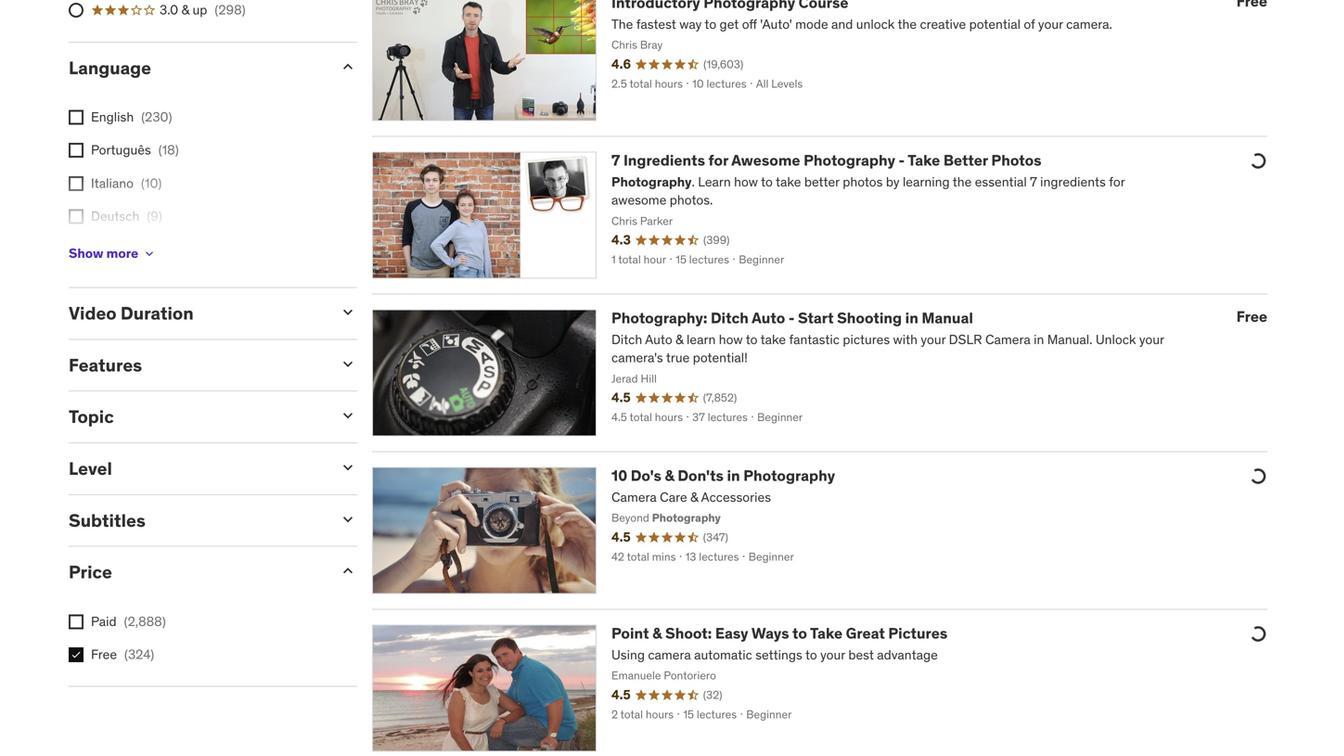 Task type: locate. For each thing, give the bounding box(es) containing it.
1 vertical spatial take
[[810, 624, 843, 643]]

0 vertical spatial small image
[[339, 303, 357, 322]]

- right auto
[[789, 308, 795, 327]]

show more
[[69, 245, 138, 262]]

0 horizontal spatial &
[[181, 2, 189, 18]]

7 ingredients for awesome photography - take better photos
[[611, 151, 1042, 170]]

take
[[908, 151, 940, 170], [810, 624, 843, 643]]

2 vertical spatial xsmall image
[[69, 615, 84, 629]]

easy
[[715, 624, 748, 643]]

1 horizontal spatial in
[[905, 308, 918, 327]]

0 vertical spatial &
[[181, 2, 189, 18]]

1 vertical spatial -
[[789, 308, 795, 327]]

1 vertical spatial free
[[91, 646, 117, 663]]

great
[[846, 624, 885, 643]]

take for -
[[908, 151, 940, 170]]

0 horizontal spatial take
[[810, 624, 843, 643]]

5 small image from the top
[[339, 510, 357, 529]]

1 horizontal spatial -
[[899, 151, 905, 170]]

video
[[69, 302, 117, 324]]

language
[[69, 56, 151, 79]]

1 vertical spatial xsmall image
[[69, 176, 84, 191]]

1 vertical spatial &
[[665, 466, 674, 485]]

paid
[[91, 613, 117, 630]]

more
[[106, 245, 138, 262]]

video duration button
[[69, 302, 324, 324]]

3 small image from the top
[[339, 407, 357, 425]]

xsmall image inside show more "button"
[[142, 246, 157, 261]]

photography right the awesome
[[804, 151, 895, 170]]

topic
[[69, 406, 114, 428]]

paid (2,888)
[[91, 613, 166, 630]]

1 small image from the top
[[339, 57, 357, 76]]

(10)
[[141, 175, 162, 191]]

xsmall image
[[69, 110, 84, 125], [69, 209, 84, 224], [142, 246, 157, 261], [69, 648, 84, 662]]

0 vertical spatial xsmall image
[[69, 143, 84, 158]]

manual
[[922, 308, 973, 327]]

xsmall image up show
[[69, 209, 84, 224]]

features button
[[69, 354, 324, 376]]

small image
[[339, 303, 357, 322], [339, 562, 357, 580]]

photography
[[804, 151, 895, 170], [743, 466, 835, 485]]

3.0 & up (298)
[[160, 2, 246, 18]]

xsmall image right more
[[142, 246, 157, 261]]

- left better
[[899, 151, 905, 170]]

loading image
[[1245, 463, 1271, 490], [1245, 621, 1271, 647]]

0 horizontal spatial -
[[789, 308, 795, 327]]

2 small image from the top
[[339, 562, 357, 580]]

& right do's
[[665, 466, 674, 485]]

photography:
[[611, 308, 707, 327]]

2 small image from the top
[[339, 355, 357, 373]]

&
[[181, 2, 189, 18], [665, 466, 674, 485], [652, 624, 662, 643]]

0 vertical spatial -
[[899, 151, 905, 170]]

take left better
[[908, 151, 940, 170]]

0 vertical spatial loading image
[[1245, 463, 1271, 490]]

0 vertical spatial take
[[908, 151, 940, 170]]

& right point
[[652, 624, 662, 643]]

português
[[91, 142, 151, 158]]

1 horizontal spatial free
[[1237, 307, 1268, 326]]

1 loading image from the top
[[1245, 463, 1271, 490]]

start
[[798, 308, 834, 327]]

loading image
[[1245, 148, 1271, 174]]

3.0
[[160, 2, 178, 18]]

xsmall image
[[69, 143, 84, 158], [69, 176, 84, 191], [69, 615, 84, 629]]

photography: ditch auto - start shooting in manual link
[[611, 308, 973, 327]]

1 vertical spatial small image
[[339, 562, 357, 580]]

shoot:
[[665, 624, 712, 643]]

(230)
[[141, 109, 172, 125]]

& left up
[[181, 2, 189, 18]]

xsmall image for italiano
[[69, 176, 84, 191]]

subtitles
[[69, 509, 146, 531]]

loading image for point & shoot: easy ways to take great pictures
[[1245, 621, 1271, 647]]

1 vertical spatial loading image
[[1245, 621, 1271, 647]]

small image for subtitles
[[339, 510, 357, 529]]

take for to
[[810, 624, 843, 643]]

1 horizontal spatial take
[[908, 151, 940, 170]]

topic button
[[69, 406, 324, 428]]

0 horizontal spatial free
[[91, 646, 117, 663]]

xsmall image left free (324)
[[69, 648, 84, 662]]

xsmall image left italiano
[[69, 176, 84, 191]]

small image for price
[[339, 562, 357, 580]]

10
[[611, 466, 627, 485]]

2 xsmall image from the top
[[69, 176, 84, 191]]

2 vertical spatial &
[[652, 624, 662, 643]]

small image
[[339, 57, 357, 76], [339, 355, 357, 373], [339, 407, 357, 425], [339, 458, 357, 477], [339, 510, 357, 529]]

7
[[611, 151, 620, 170]]

free
[[1237, 307, 1268, 326], [91, 646, 117, 663]]

in left manual
[[905, 308, 918, 327]]

2 loading image from the top
[[1245, 621, 1271, 647]]

small image for language
[[339, 57, 357, 76]]

video duration
[[69, 302, 194, 324]]

(324)
[[124, 646, 154, 663]]

shooting
[[837, 308, 902, 327]]

take right to
[[810, 624, 843, 643]]

4 small image from the top
[[339, 458, 357, 477]]

free (324)
[[91, 646, 154, 663]]

small image for features
[[339, 355, 357, 373]]

1 small image from the top
[[339, 303, 357, 322]]

for
[[708, 151, 728, 170]]

show
[[69, 245, 104, 262]]

in
[[905, 308, 918, 327], [727, 466, 740, 485]]

photography right don'ts
[[743, 466, 835, 485]]

1 xsmall image from the top
[[69, 143, 84, 158]]

0 horizontal spatial in
[[727, 466, 740, 485]]

0 vertical spatial free
[[1237, 307, 1268, 326]]

level button
[[69, 457, 324, 480]]

1 horizontal spatial &
[[652, 624, 662, 643]]

xsmall image left the português
[[69, 143, 84, 158]]

point & shoot: easy ways to take great pictures link
[[611, 624, 948, 643]]

italiano (10)
[[91, 175, 162, 191]]

awesome
[[731, 151, 800, 170]]

language button
[[69, 56, 324, 79]]

& for shoot:
[[652, 624, 662, 643]]

-
[[899, 151, 905, 170], [789, 308, 795, 327]]

español
[[91, 241, 138, 257]]

auto
[[752, 308, 785, 327]]

xsmall image for free (324)
[[69, 648, 84, 662]]

features
[[69, 354, 142, 376]]

deutsch (9)
[[91, 208, 162, 224]]

xsmall image left paid
[[69, 615, 84, 629]]

3 xsmall image from the top
[[69, 615, 84, 629]]

in right don'ts
[[727, 466, 740, 485]]

xsmall image left english
[[69, 110, 84, 125]]



Task type: vqa. For each thing, say whether or not it's contained in the screenshot.
the middle xsmall icon
yes



Task type: describe. For each thing, give the bounding box(es) containing it.
loading image for 10 do's & don'ts in photography
[[1245, 463, 1271, 490]]

english (230)
[[91, 109, 172, 125]]

photography: ditch auto - start shooting in manual
[[611, 308, 973, 327]]

2 horizontal spatial &
[[665, 466, 674, 485]]

0 vertical spatial in
[[905, 308, 918, 327]]

português (18)
[[91, 142, 179, 158]]

deutsch
[[91, 208, 139, 224]]

don'ts
[[678, 466, 724, 485]]

subtitles button
[[69, 509, 324, 531]]

to
[[792, 624, 807, 643]]

10 do's & don'ts in photography link
[[611, 466, 835, 485]]

(18)
[[158, 142, 179, 158]]

xsmall image for português
[[69, 143, 84, 158]]

xsmall image for deutsch (9)
[[69, 209, 84, 224]]

xsmall image for english (230)
[[69, 110, 84, 125]]

small image for video duration
[[339, 303, 357, 322]]

do's
[[631, 466, 662, 485]]

(9)
[[147, 208, 162, 224]]

1 vertical spatial photography
[[743, 466, 835, 485]]

small image for topic
[[339, 407, 357, 425]]

(298)
[[215, 2, 246, 18]]

& for up
[[181, 2, 189, 18]]

pictures
[[888, 624, 948, 643]]

up
[[193, 2, 207, 18]]

price
[[69, 561, 112, 583]]

photos
[[991, 151, 1042, 170]]

show more button
[[69, 235, 157, 272]]

level
[[69, 457, 112, 480]]

point
[[611, 624, 649, 643]]

ways
[[751, 624, 789, 643]]

10 do's & don'ts in photography
[[611, 466, 835, 485]]

better
[[944, 151, 988, 170]]

0 vertical spatial photography
[[804, 151, 895, 170]]

7 ingredients for awesome photography - take better photos link
[[611, 151, 1042, 170]]

point & shoot: easy ways to take great pictures
[[611, 624, 948, 643]]

duration
[[121, 302, 194, 324]]

ingredients
[[623, 151, 705, 170]]

(2,888)
[[124, 613, 166, 630]]

free for free
[[1237, 307, 1268, 326]]

small image for level
[[339, 458, 357, 477]]

english
[[91, 109, 134, 125]]

xsmall image for paid
[[69, 615, 84, 629]]

ditch
[[711, 308, 749, 327]]

italiano
[[91, 175, 134, 191]]

price button
[[69, 561, 324, 583]]

free for free (324)
[[91, 646, 117, 663]]

1 vertical spatial in
[[727, 466, 740, 485]]



